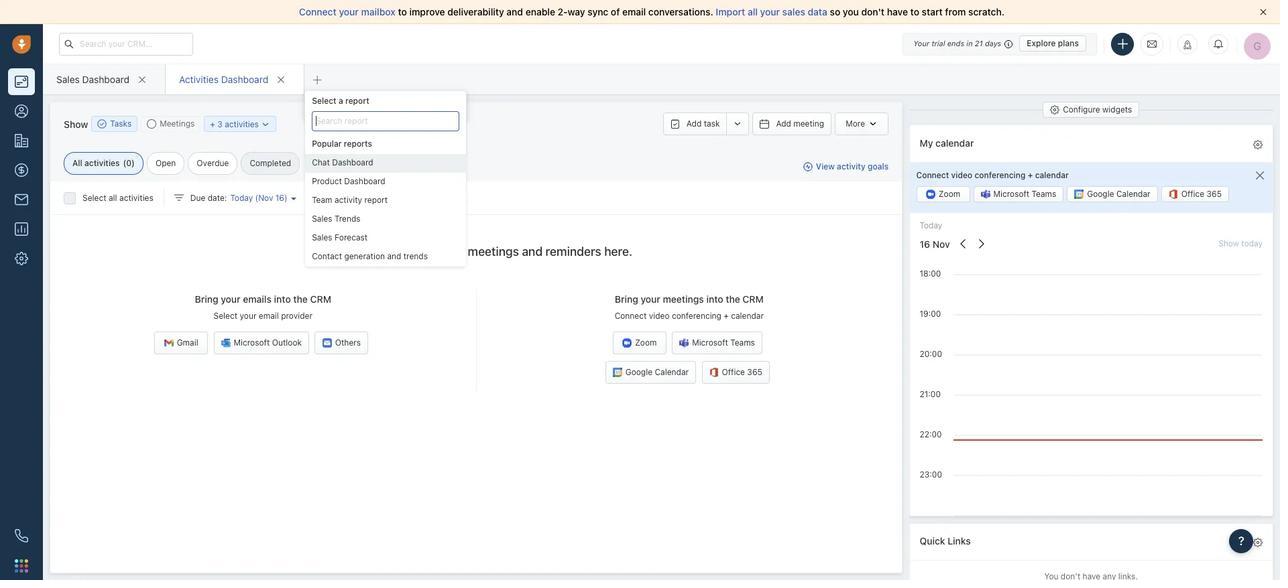 Task type: vqa. For each thing, say whether or not it's contained in the screenshot.
Overdue
yes



Task type: describe. For each thing, give the bounding box(es) containing it.
connect your mailbox link
[[299, 6, 398, 17]]

from
[[945, 6, 966, 17]]

your for bring your emails into the crm select your email provider
[[221, 294, 240, 305]]

1 vertical spatial all
[[109, 193, 117, 203]]

dashboard for activities dashboard
[[221, 73, 268, 85]]

dashboard for chat dashboard
[[332, 157, 373, 168]]

start
[[922, 6, 943, 17]]

contact generation and trends
[[312, 251, 428, 261]]

due date:
[[190, 193, 227, 203]]

show
[[64, 118, 88, 130]]

emails
[[243, 294, 272, 305]]

3
[[217, 119, 222, 129]]

so
[[830, 6, 840, 17]]

microsoft teams for the top google calendar button
[[993, 189, 1056, 199]]

gmail
[[177, 338, 198, 348]]

sync
[[588, 6, 608, 17]]

a
[[339, 96, 343, 106]]

quick links
[[920, 536, 971, 547]]

google for the leftmost google calendar button
[[625, 368, 652, 378]]

my calendar
[[920, 137, 974, 149]]

your for connect your mailbox to improve deliverability and enable 2-way sync of email conversations. import all your sales data so you don't have to start from scratch.
[[339, 6, 359, 17]]

way
[[568, 6, 585, 17]]

add meeting button
[[753, 113, 832, 135]]

2 horizontal spatial microsoft
[[993, 189, 1029, 199]]

your trial ends in 21 days
[[913, 39, 1001, 48]]

1 vertical spatial activities
[[85, 158, 120, 168]]

product dashboard
[[312, 176, 385, 186]]

widgets
[[1102, 105, 1132, 115]]

+ 3 activities
[[210, 119, 259, 129]]

popular
[[312, 139, 342, 149]]

don't
[[861, 6, 885, 17]]

Search your CRM... text field
[[59, 33, 193, 55]]

teams for the top google calendar button
[[1032, 189, 1056, 199]]

and left the reminders
[[522, 245, 543, 259]]

mailbox
[[361, 6, 395, 17]]

) for all activities ( 0 )
[[131, 158, 135, 168]]

sales trends
[[312, 214, 360, 224]]

activities dashboard
[[179, 73, 268, 85]]

0 horizontal spatial meetings
[[468, 245, 519, 259]]

sales dashboard
[[56, 73, 129, 85]]

bring your meetings into the crm connect video conferencing + calendar
[[615, 294, 764, 321]]

data
[[808, 6, 827, 17]]

connect your mailbox to improve deliverability and enable 2-way sync of email conversations. import all your sales data so you don't have to start from scratch.
[[299, 6, 1004, 17]]

conversations.
[[648, 6, 713, 17]]

0 horizontal spatial zoom
[[635, 338, 657, 348]]

21:00
[[920, 389, 941, 399]]

0 horizontal spatial nov
[[258, 193, 273, 203]]

video inside bring your meetings into the crm connect video conferencing + calendar
[[649, 311, 670, 321]]

view activity goals link
[[803, 161, 889, 173]]

20:00
[[920, 349, 942, 359]]

forecast
[[335, 233, 368, 243]]

view
[[816, 162, 835, 172]]

bring your emails into the crm select your email provider
[[195, 294, 331, 321]]

21
[[975, 39, 983, 48]]

deliverability
[[447, 6, 504, 17]]

2 horizontal spatial calendar
[[1035, 170, 1069, 180]]

provider
[[281, 311, 312, 321]]

+ inside bring your meetings into the crm connect video conferencing + calendar
[[724, 311, 729, 321]]

ends
[[947, 39, 964, 48]]

trial
[[932, 39, 945, 48]]

0 vertical spatial video
[[951, 170, 972, 180]]

0 horizontal spatial 16
[[275, 193, 284, 203]]

your
[[913, 39, 929, 48]]

the for meetings
[[726, 294, 740, 305]]

product
[[312, 176, 342, 186]]

generation
[[344, 251, 385, 261]]

today for today ( nov 16 )
[[230, 193, 253, 203]]

2 horizontal spatial +
[[1028, 170, 1033, 180]]

activities
[[179, 73, 219, 85]]

trends
[[335, 214, 360, 224]]

freshworks switcher image
[[15, 560, 28, 573]]

0 vertical spatial zoom
[[939, 189, 960, 199]]

due
[[190, 193, 205, 203]]

meeting
[[793, 119, 824, 129]]

1 to from the left
[[398, 6, 407, 17]]

your for find your upcoming tasks, meetings and reminders here.
[[346, 245, 371, 259]]

activities for 3
[[225, 119, 259, 129]]

list box containing chat dashboard
[[305, 154, 466, 267]]

explore plans link
[[1019, 36, 1086, 52]]

2-
[[558, 6, 568, 17]]

in
[[966, 39, 973, 48]]

google calendar for the top google calendar button
[[1087, 189, 1150, 199]]

+ inside 'button'
[[210, 119, 215, 129]]

into for emails
[[274, 294, 291, 305]]

view activity goals
[[816, 162, 889, 172]]

+ 3 activities link
[[210, 118, 270, 130]]

365 for the leftmost google calendar button's office 365 button
[[747, 368, 762, 378]]

365 for office 365 button corresponding to the top google calendar button
[[1207, 189, 1222, 199]]

import all your sales data link
[[716, 6, 830, 17]]

team activity report
[[312, 195, 388, 205]]

1 horizontal spatial calendar
[[935, 137, 974, 149]]

sales forecast
[[312, 233, 368, 243]]

select a report
[[312, 96, 369, 106]]

goals
[[868, 162, 889, 172]]

connect inside bring your meetings into the crm connect video conferencing + calendar
[[615, 311, 647, 321]]

enable
[[525, 6, 555, 17]]

phone element
[[8, 523, 35, 550]]

others
[[335, 338, 361, 348]]

email image
[[1147, 38, 1157, 49]]

microsoft teams button for the leftmost google calendar button
[[672, 332, 762, 355]]

1 vertical spatial 16
[[920, 239, 930, 250]]

add task button
[[663, 113, 726, 135]]

configure widgets
[[1063, 105, 1132, 115]]

conferencing inside bring your meetings into the crm connect video conferencing + calendar
[[672, 311, 721, 321]]

office for the leftmost google calendar button
[[722, 368, 745, 378]]

contact
[[312, 251, 342, 261]]

find your upcoming tasks, meetings and reminders here.
[[320, 245, 632, 259]]

quick
[[920, 536, 945, 547]]

overdue
[[197, 158, 229, 168]]

gmail button
[[154, 332, 208, 355]]

0 horizontal spatial (
[[123, 158, 126, 168]]

open
[[155, 158, 176, 168]]

outlook
[[272, 338, 302, 348]]



Task type: locate. For each thing, give the bounding box(es) containing it.
add left task
[[686, 119, 702, 129]]

0 vertical spatial activity
[[837, 162, 865, 172]]

calendar for the top google calendar button
[[1116, 189, 1150, 199]]

add
[[686, 119, 702, 129], [776, 119, 791, 129]]

crm inside bring your meetings into the crm connect video conferencing + calendar
[[743, 294, 764, 305]]

tasks,
[[432, 245, 465, 259]]

1 horizontal spatial microsoft
[[692, 338, 728, 348]]

bring down here.
[[615, 294, 638, 305]]

1 horizontal spatial calendar
[[1116, 189, 1150, 199]]

into for meetings
[[706, 294, 723, 305]]

1 horizontal spatial conferencing
[[975, 170, 1026, 180]]

crm for bring your emails into the crm
[[310, 294, 331, 305]]

1 vertical spatial sales
[[312, 214, 332, 224]]

nov down completed
[[258, 193, 273, 203]]

0 vertical spatial office 365 button
[[1161, 187, 1229, 203]]

calendar
[[935, 137, 974, 149], [1035, 170, 1069, 180], [731, 311, 764, 321]]

Search report search field
[[312, 111, 459, 131]]

sales for sales trends
[[312, 214, 332, 224]]

0 horizontal spatial add
[[686, 119, 702, 129]]

microsoft down bring your meetings into the crm connect video conferencing + calendar
[[692, 338, 728, 348]]

0 vertical spatial office
[[1181, 189, 1204, 199]]

meetings inside bring your meetings into the crm connect video conferencing + calendar
[[663, 294, 704, 305]]

sales for sales forecast
[[312, 233, 332, 243]]

bring inside bring your emails into the crm select your email provider
[[195, 294, 218, 305]]

dashboard for sales dashboard
[[82, 73, 129, 85]]

date:
[[208, 193, 227, 203]]

0 vertical spatial meetings
[[468, 245, 519, 259]]

1 into from the left
[[274, 294, 291, 305]]

1 vertical spatial google calendar button
[[605, 362, 696, 384]]

add inside button
[[776, 119, 791, 129]]

more
[[846, 119, 865, 129]]

2 add from the left
[[776, 119, 791, 129]]

0 vertical spatial report
[[345, 96, 369, 106]]

0 horizontal spatial microsoft teams
[[692, 338, 755, 348]]

+ 3 activities button
[[204, 116, 276, 132]]

select up microsoft outlook button
[[214, 311, 237, 321]]

all activities ( 0 )
[[72, 158, 135, 168]]

teams down bring your meetings into the crm connect video conferencing + calendar
[[730, 338, 755, 348]]

the for emails
[[293, 294, 308, 305]]

add left 'meeting'
[[776, 119, 791, 129]]

have
[[887, 6, 908, 17]]

1 horizontal spatial crm
[[743, 294, 764, 305]]

1 horizontal spatial office 365
[[1181, 189, 1222, 199]]

365
[[1207, 189, 1222, 199], [747, 368, 762, 378]]

sales up find
[[312, 233, 332, 243]]

0 vertical spatial )
[[131, 158, 135, 168]]

zoom button for microsoft teams button for the top google calendar button
[[916, 187, 970, 203]]

1 vertical spatial activity
[[335, 195, 362, 205]]

sales for sales dashboard
[[56, 73, 80, 85]]

1 vertical spatial google calendar
[[625, 368, 689, 378]]

connect down here.
[[615, 311, 647, 321]]

sales down team
[[312, 214, 332, 224]]

your inside bring your meetings into the crm connect video conferencing + calendar
[[641, 294, 660, 305]]

zoom button
[[916, 187, 970, 203], [613, 332, 666, 355]]

( up select all activities
[[123, 158, 126, 168]]

19:00
[[920, 309, 941, 319]]

1 horizontal spatial meetings
[[663, 294, 704, 305]]

chat
[[312, 157, 330, 168]]

microsoft teams down bring your meetings into the crm connect video conferencing + calendar
[[692, 338, 755, 348]]

1 vertical spatial microsoft teams
[[692, 338, 755, 348]]

sales
[[782, 6, 805, 17]]

calendar
[[1116, 189, 1150, 199], [655, 368, 689, 378]]

bring for bring your meetings into the crm
[[615, 294, 638, 305]]

0 horizontal spatial calendar
[[731, 311, 764, 321]]

0 horizontal spatial select
[[82, 193, 106, 203]]

calendar for the leftmost google calendar button
[[655, 368, 689, 378]]

0 horizontal spatial +
[[210, 119, 215, 129]]

all
[[748, 6, 758, 17], [109, 193, 117, 203]]

microsoft for bring your meetings into the crm
[[692, 338, 728, 348]]

microsoft teams button down bring your meetings into the crm connect video conferencing + calendar
[[672, 332, 762, 355]]

into inside bring your emails into the crm select your email provider
[[274, 294, 291, 305]]

1 horizontal spatial zoom button
[[916, 187, 970, 203]]

crm
[[310, 294, 331, 305], [743, 294, 764, 305]]

configure
[[1063, 105, 1100, 115]]

1 the from the left
[[293, 294, 308, 305]]

1 vertical spatial office 365
[[722, 368, 762, 378]]

teams
[[1032, 189, 1056, 199], [730, 338, 755, 348]]

all
[[72, 158, 82, 168]]

calendar inside bring your meetings into the crm connect video conferencing + calendar
[[731, 311, 764, 321]]

office 365 button for the leftmost google calendar button
[[702, 362, 770, 384]]

select left the a in the left of the page
[[312, 96, 336, 106]]

meetings
[[160, 119, 195, 129]]

crm inside bring your emails into the crm select your email provider
[[310, 294, 331, 305]]

improve
[[409, 6, 445, 17]]

1 horizontal spatial office 365 button
[[1161, 187, 1229, 203]]

zoom button down bring your meetings into the crm connect video conferencing + calendar
[[613, 332, 666, 355]]

0 horizontal spatial the
[[293, 294, 308, 305]]

0 vertical spatial google calendar
[[1087, 189, 1150, 199]]

meetings
[[468, 245, 519, 259], [663, 294, 704, 305]]

0 horizontal spatial into
[[274, 294, 291, 305]]

2 vertical spatial +
[[724, 311, 729, 321]]

0 horizontal spatial google calendar button
[[605, 362, 696, 384]]

task
[[704, 119, 720, 129]]

reminders
[[546, 245, 601, 259]]

email down emails at the left of the page
[[259, 311, 279, 321]]

1 horizontal spatial email
[[622, 6, 646, 17]]

dashboard up "+ 3 activities" link
[[221, 73, 268, 85]]

) left team
[[284, 193, 287, 203]]

microsoft teams for the leftmost google calendar button
[[692, 338, 755, 348]]

0 horizontal spatial email
[[259, 311, 279, 321]]

upcoming
[[374, 245, 429, 259]]

connect left mailbox
[[299, 6, 336, 17]]

dashboard down search your crm... text field
[[82, 73, 129, 85]]

nov up 18:00
[[933, 239, 950, 250]]

teams down connect video conferencing + calendar
[[1032, 189, 1056, 199]]

down image
[[261, 120, 270, 129]]

select all activities
[[82, 193, 153, 203]]

1 vertical spatial report
[[364, 195, 388, 205]]

bring up gmail
[[195, 294, 218, 305]]

microsoft outlook button
[[214, 332, 309, 355]]

add task
[[686, 119, 720, 129]]

select for select a report
[[312, 96, 336, 106]]

completed
[[250, 158, 291, 168]]

office 365
[[1181, 189, 1222, 199], [722, 368, 762, 378]]

1 vertical spatial today
[[920, 221, 942, 231]]

0 horizontal spatial teams
[[730, 338, 755, 348]]

0 horizontal spatial )
[[131, 158, 135, 168]]

days
[[985, 39, 1001, 48]]

add meeting
[[776, 119, 824, 129]]

microsoft down connect video conferencing + calendar
[[993, 189, 1029, 199]]

your for bring your meetings into the crm connect video conferencing + calendar
[[641, 294, 660, 305]]

all down 'all activities ( 0 )'
[[109, 193, 117, 203]]

activity right view
[[837, 162, 865, 172]]

to left start
[[910, 6, 919, 17]]

office 365 button for the top google calendar button
[[1161, 187, 1229, 203]]

find
[[320, 245, 344, 259]]

2 vertical spatial calendar
[[731, 311, 764, 321]]

1 horizontal spatial google
[[1087, 189, 1114, 199]]

the inside bring your meetings into the crm connect video conferencing + calendar
[[726, 294, 740, 305]]

1 horizontal spatial nov
[[933, 239, 950, 250]]

zoom button up 16 nov
[[916, 187, 970, 203]]

2 bring from the left
[[615, 294, 638, 305]]

office for the top google calendar button
[[1181, 189, 1204, 199]]

explore plans
[[1027, 38, 1079, 48]]

microsoft teams down connect video conferencing + calendar
[[993, 189, 1056, 199]]

1 horizontal spatial the
[[726, 294, 740, 305]]

email
[[622, 6, 646, 17], [259, 311, 279, 321]]

0 vertical spatial office 365
[[1181, 189, 1222, 199]]

today up 16 nov
[[920, 221, 942, 231]]

and
[[507, 6, 523, 17], [522, 245, 543, 259], [387, 251, 401, 261]]

2 crm from the left
[[743, 294, 764, 305]]

and left enable
[[507, 6, 523, 17]]

activities for all
[[119, 193, 153, 203]]

) for today ( nov 16 )
[[284, 193, 287, 203]]

activities down '0'
[[119, 193, 153, 203]]

to right mailbox
[[398, 6, 407, 17]]

zoom down connect video conferencing + calendar
[[939, 189, 960, 199]]

1 vertical spatial nov
[[933, 239, 950, 250]]

1 horizontal spatial office
[[1181, 189, 1204, 199]]

dashboard up 'product dashboard'
[[332, 157, 373, 168]]

2 vertical spatial select
[[214, 311, 237, 321]]

dashboard up the team activity report
[[344, 176, 385, 186]]

conferencing
[[975, 170, 1026, 180], [672, 311, 721, 321]]

1 horizontal spatial )
[[284, 193, 287, 203]]

connect for connect video conferencing + calendar
[[916, 170, 949, 180]]

1 vertical spatial connect
[[916, 170, 949, 180]]

16
[[275, 193, 284, 203], [920, 239, 930, 250]]

0 vertical spatial (
[[123, 158, 126, 168]]

0 horizontal spatial microsoft
[[234, 338, 270, 348]]

others button
[[315, 332, 368, 355]]

activity for team
[[335, 195, 362, 205]]

plans
[[1058, 38, 1079, 48]]

1 horizontal spatial into
[[706, 294, 723, 305]]

today right date: at the top left
[[230, 193, 253, 203]]

zoom
[[939, 189, 960, 199], [635, 338, 657, 348]]

report down 'product dashboard'
[[364, 195, 388, 205]]

chat dashboard
[[312, 157, 373, 168]]

teams for the leftmost google calendar button
[[730, 338, 755, 348]]

microsoft inside button
[[234, 338, 270, 348]]

1 horizontal spatial bring
[[615, 294, 638, 305]]

0 vertical spatial conferencing
[[975, 170, 1026, 180]]

0
[[126, 158, 131, 168]]

add for add task
[[686, 119, 702, 129]]

all right import
[[748, 6, 758, 17]]

activity for view
[[837, 162, 865, 172]]

microsoft for bring your emails into the crm
[[234, 338, 270, 348]]

1 horizontal spatial microsoft teams
[[993, 189, 1056, 199]]

2 horizontal spatial select
[[312, 96, 336, 106]]

( down completed
[[255, 193, 258, 203]]

today
[[230, 193, 253, 203], [920, 221, 942, 231]]

18:00
[[920, 269, 941, 279]]

select inside bring your emails into the crm select your email provider
[[214, 311, 237, 321]]

1 horizontal spatial today
[[920, 221, 942, 231]]

links
[[948, 536, 971, 547]]

bring inside bring your meetings into the crm connect video conferencing + calendar
[[615, 294, 638, 305]]

your
[[339, 6, 359, 17], [760, 6, 780, 17], [346, 245, 371, 259], [221, 294, 240, 305], [641, 294, 660, 305], [240, 311, 256, 321]]

microsoft teams button for the top google calendar button
[[973, 187, 1064, 203]]

0 vertical spatial all
[[748, 6, 758, 17]]

0 horizontal spatial bring
[[195, 294, 218, 305]]

sales up show
[[56, 73, 80, 85]]

1 crm from the left
[[310, 294, 331, 305]]

activities inside 'button'
[[225, 119, 259, 129]]

0 vertical spatial 16
[[275, 193, 284, 203]]

microsoft
[[993, 189, 1029, 199], [234, 338, 270, 348], [692, 338, 728, 348]]

email right the of
[[622, 6, 646, 17]]

connect for connect your mailbox to improve deliverability and enable 2-way sync of email conversations. import all your sales data so you don't have to start from scratch.
[[299, 6, 336, 17]]

16 up 18:00
[[920, 239, 930, 250]]

) left open at the left
[[131, 158, 135, 168]]

0 horizontal spatial microsoft teams button
[[672, 332, 762, 355]]

1 vertical spatial calendar
[[655, 368, 689, 378]]

connect down my
[[916, 170, 949, 180]]

0 horizontal spatial office 365 button
[[702, 362, 770, 384]]

to
[[398, 6, 407, 17], [910, 6, 919, 17]]

explore
[[1027, 38, 1056, 48]]

google calendar for the leftmost google calendar button
[[625, 368, 689, 378]]

reports
[[344, 139, 372, 149]]

phone image
[[15, 530, 28, 543]]

report for team activity report
[[364, 195, 388, 205]]

1 horizontal spatial activity
[[837, 162, 865, 172]]

0 horizontal spatial connect
[[299, 6, 336, 17]]

and left trends
[[387, 251, 401, 261]]

the inside bring your emails into the crm select your email provider
[[293, 294, 308, 305]]

dashboard for product dashboard
[[344, 176, 385, 186]]

0 vertical spatial zoom button
[[916, 187, 970, 203]]

0 vertical spatial select
[[312, 96, 336, 106]]

bring for bring your emails into the crm
[[195, 294, 218, 305]]

zoom button for microsoft teams button for the leftmost google calendar button
[[613, 332, 666, 355]]

office
[[1181, 189, 1204, 199], [722, 368, 745, 378]]

select for select all activities
[[82, 193, 106, 203]]

0 horizontal spatial office
[[722, 368, 745, 378]]

configure widgets button
[[1043, 102, 1139, 118]]

0 vertical spatial google calendar button
[[1067, 187, 1158, 203]]

1 add from the left
[[686, 119, 702, 129]]

0 vertical spatial calendar
[[1116, 189, 1150, 199]]

into inside bring your meetings into the crm connect video conferencing + calendar
[[706, 294, 723, 305]]

add inside button
[[686, 119, 702, 129]]

1 horizontal spatial +
[[724, 311, 729, 321]]

google for the top google calendar button
[[1087, 189, 1114, 199]]

0 horizontal spatial video
[[649, 311, 670, 321]]

report right the a in the left of the page
[[345, 96, 369, 106]]

more button
[[835, 113, 889, 135], [835, 113, 889, 135]]

1 bring from the left
[[195, 294, 218, 305]]

activities
[[225, 119, 259, 129], [85, 158, 120, 168], [119, 193, 153, 203]]

1 vertical spatial teams
[[730, 338, 755, 348]]

trends
[[403, 251, 428, 261]]

0 vertical spatial google
[[1087, 189, 1114, 199]]

team
[[312, 195, 332, 205]]

you
[[843, 6, 859, 17]]

1 vertical spatial zoom button
[[613, 332, 666, 355]]

microsoft left the outlook
[[234, 338, 270, 348]]

report for select a report
[[345, 96, 369, 106]]

activities right 3
[[225, 119, 259, 129]]

1 vertical spatial google
[[625, 368, 652, 378]]

1 horizontal spatial select
[[214, 311, 237, 321]]

microsoft outlook
[[234, 338, 302, 348]]

today for today
[[920, 221, 942, 231]]

tasks
[[110, 119, 132, 129]]

1 horizontal spatial google calendar button
[[1067, 187, 1158, 203]]

crm for bring your meetings into the crm
[[743, 294, 764, 305]]

bring
[[195, 294, 218, 305], [615, 294, 638, 305]]

office 365 for the top google calendar button
[[1181, 189, 1222, 199]]

office 365 for the leftmost google calendar button
[[722, 368, 762, 378]]

2 into from the left
[[706, 294, 723, 305]]

0 vertical spatial today
[[230, 193, 253, 203]]

1 vertical spatial conferencing
[[672, 311, 721, 321]]

23:00
[[920, 470, 942, 480]]

microsoft teams button down connect video conferencing + calendar
[[973, 187, 1064, 203]]

import
[[716, 6, 745, 17]]

2 to from the left
[[910, 6, 919, 17]]

activity inside view activity goals link
[[837, 162, 865, 172]]

popular reports
[[312, 139, 372, 149]]

1 vertical spatial )
[[284, 193, 287, 203]]

0 horizontal spatial office 365
[[722, 368, 762, 378]]

1 vertical spatial office 365 button
[[702, 362, 770, 384]]

2 the from the left
[[726, 294, 740, 305]]

select down 'all activities ( 0 )'
[[82, 193, 106, 203]]

activity down 'product dashboard'
[[335, 195, 362, 205]]

0 vertical spatial email
[[622, 6, 646, 17]]

email inside bring your emails into the crm select your email provider
[[259, 311, 279, 321]]

add for add meeting
[[776, 119, 791, 129]]

0 vertical spatial 365
[[1207, 189, 1222, 199]]

here.
[[604, 245, 632, 259]]

scratch.
[[968, 6, 1004, 17]]

sales
[[56, 73, 80, 85], [312, 214, 332, 224], [312, 233, 332, 243]]

16 down completed
[[275, 193, 284, 203]]

zoom down bring your meetings into the crm connect video conferencing + calendar
[[635, 338, 657, 348]]

today ( nov 16 )
[[230, 193, 287, 203]]

0 horizontal spatial zoom button
[[613, 332, 666, 355]]

1 vertical spatial +
[[1028, 170, 1033, 180]]

+
[[210, 119, 215, 129], [1028, 170, 1033, 180], [724, 311, 729, 321]]

1 horizontal spatial video
[[951, 170, 972, 180]]

my
[[920, 137, 933, 149]]

0 horizontal spatial 365
[[747, 368, 762, 378]]

list box
[[305, 154, 466, 267]]

office 365 button
[[1161, 187, 1229, 203], [702, 362, 770, 384]]

0 vertical spatial calendar
[[935, 137, 974, 149]]

1 horizontal spatial teams
[[1032, 189, 1056, 199]]

activities right all
[[85, 158, 120, 168]]

close image
[[1260, 9, 1267, 15]]

22:00
[[920, 430, 942, 440]]

1 vertical spatial 365
[[747, 368, 762, 378]]

1 vertical spatial (
[[255, 193, 258, 203]]

0 vertical spatial microsoft teams button
[[973, 187, 1064, 203]]



